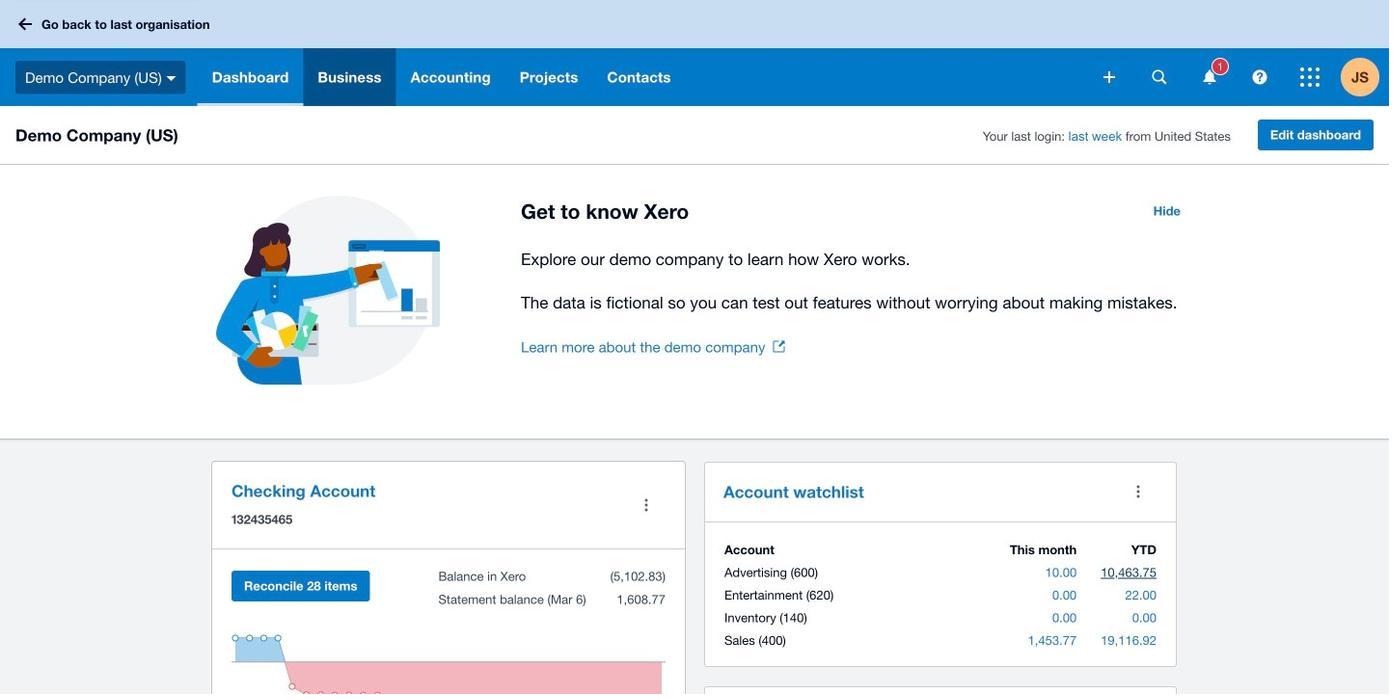 Task type: locate. For each thing, give the bounding box(es) containing it.
banner
[[0, 0, 1389, 106]]

svg image
[[18, 18, 32, 30], [1300, 68, 1320, 87], [1253, 70, 1267, 84], [1104, 71, 1115, 83]]

svg image
[[1152, 70, 1167, 84], [1203, 70, 1216, 84], [167, 76, 176, 81]]

manage menu toggle image
[[627, 486, 666, 525]]

2 horizontal spatial svg image
[[1203, 70, 1216, 84]]



Task type: vqa. For each thing, say whether or not it's contained in the screenshot.
Intro Banner body element
yes



Task type: describe. For each thing, give the bounding box(es) containing it.
intro banner body element
[[521, 246, 1192, 316]]

1 horizontal spatial svg image
[[1152, 70, 1167, 84]]

0 horizontal spatial svg image
[[167, 76, 176, 81]]



